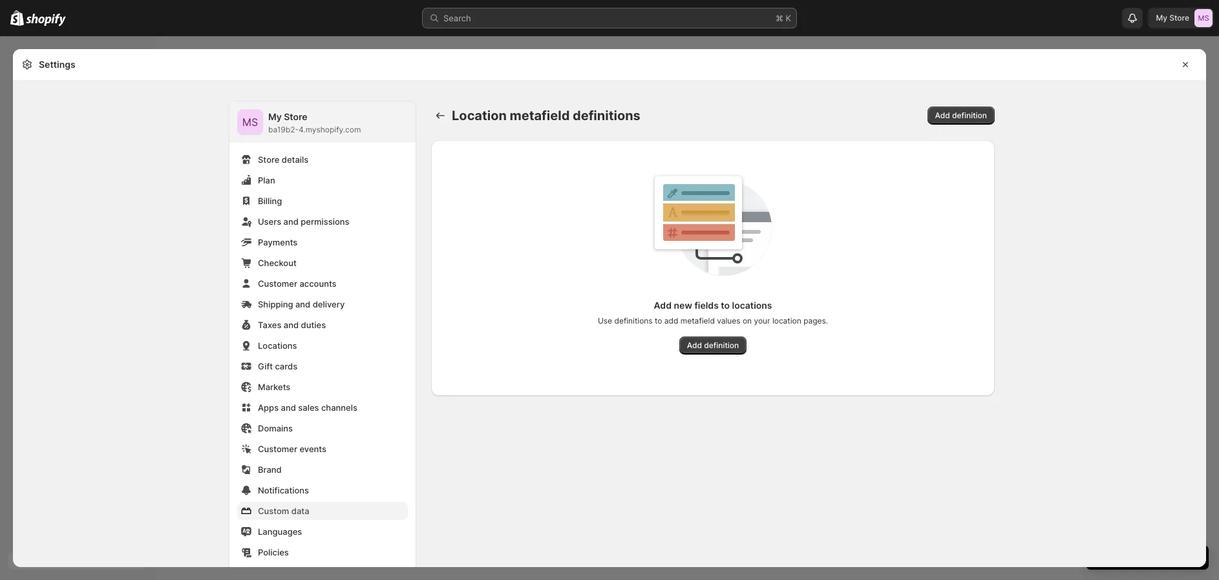 Task type: describe. For each thing, give the bounding box(es) containing it.
0 vertical spatial metafield
[[510, 108, 570, 124]]

⌘ k
[[776, 13, 792, 23]]

k
[[786, 13, 792, 23]]

customer for customer accounts
[[258, 279, 297, 289]]

customer accounts link
[[237, 275, 408, 293]]

customer events
[[258, 444, 327, 455]]

search
[[444, 13, 471, 23]]

details
[[282, 155, 309, 165]]

and for sales
[[281, 403, 296, 413]]

fields
[[695, 300, 719, 311]]

⌘
[[776, 13, 784, 23]]

store details
[[258, 155, 309, 165]]

notifications
[[258, 486, 309, 496]]

settings dialog
[[13, 49, 1207, 581]]

0 horizontal spatial to
[[655, 316, 663, 326]]

my store image
[[237, 109, 263, 135]]

4.myshopify.com
[[299, 125, 361, 135]]

markets
[[258, 382, 291, 393]]

my store image
[[1195, 9, 1213, 27]]

languages link
[[237, 523, 408, 541]]

new
[[674, 300, 693, 311]]

add for add definition link to the top
[[936, 111, 951, 120]]

settings
[[39, 59, 75, 70]]

delivery
[[313, 299, 345, 310]]

users and permissions
[[258, 217, 350, 227]]

shipping and delivery
[[258, 299, 345, 310]]

on
[[743, 316, 752, 326]]

apps and sales channels link
[[237, 399, 408, 417]]

payments
[[258, 237, 298, 248]]

locations link
[[237, 337, 408, 355]]

plan link
[[237, 171, 408, 190]]

markets link
[[237, 378, 408, 396]]

data
[[292, 506, 310, 517]]

location pages.
[[773, 316, 829, 326]]

location metafield definitions
[[452, 108, 641, 124]]

brand
[[258, 465, 282, 475]]

locations
[[258, 341, 297, 351]]

cards
[[275, 362, 298, 372]]

billing
[[258, 196, 282, 206]]

apps and sales channels
[[258, 403, 358, 413]]

accounts
[[300, 279, 337, 289]]

definitions inside add new fields to locations use definitions to add metafield values on your location pages.
[[615, 316, 653, 326]]

shipping and delivery link
[[237, 296, 408, 314]]

channels
[[321, 403, 358, 413]]

custom data link
[[237, 503, 408, 521]]

taxes and duties link
[[237, 316, 408, 334]]

payments link
[[237, 233, 408, 252]]

add new fields to locations use definitions to add metafield values on your location pages.
[[598, 300, 829, 326]]

domains
[[258, 424, 293, 434]]

and for duties
[[284, 320, 299, 331]]

customer accounts
[[258, 279, 337, 289]]

policies link
[[237, 544, 408, 562]]

location
[[452, 108, 507, 124]]



Task type: locate. For each thing, give the bounding box(es) containing it.
1 vertical spatial add
[[654, 300, 672, 311]]

1 vertical spatial add definition
[[687, 341, 739, 351]]

2 horizontal spatial add
[[936, 111, 951, 120]]

ba19b2-
[[268, 125, 299, 135]]

1 horizontal spatial store
[[284, 111, 308, 122]]

1 vertical spatial metafield
[[681, 316, 715, 326]]

and
[[284, 217, 299, 227], [296, 299, 311, 310], [284, 320, 299, 331], [281, 403, 296, 413]]

2 vertical spatial add
[[687, 341, 702, 351]]

0 vertical spatial my
[[1157, 13, 1168, 23]]

and right the taxes
[[284, 320, 299, 331]]

my left my store image
[[1157, 13, 1168, 23]]

1 horizontal spatial add definition
[[936, 111, 988, 120]]

definition
[[953, 111, 988, 120], [704, 341, 739, 351]]

checkout
[[258, 258, 297, 268]]

1 horizontal spatial my
[[1157, 13, 1168, 23]]

0 vertical spatial store
[[1170, 13, 1190, 23]]

add inside add new fields to locations use definitions to add metafield values on your location pages.
[[654, 300, 672, 311]]

taxes
[[258, 320, 282, 331]]

0 horizontal spatial metafield
[[510, 108, 570, 124]]

store up ba19b2-
[[284, 111, 308, 122]]

1 customer from the top
[[258, 279, 297, 289]]

1 vertical spatial customer
[[258, 444, 297, 455]]

and for delivery
[[296, 299, 311, 310]]

1 horizontal spatial add
[[687, 341, 702, 351]]

1 vertical spatial add definition link
[[680, 337, 747, 355]]

store details link
[[237, 151, 408, 169]]

users
[[258, 217, 281, 227]]

and right users at left top
[[284, 217, 299, 227]]

1 horizontal spatial add definition link
[[928, 107, 995, 125]]

store inside the "my store ba19b2-4.myshopify.com"
[[284, 111, 308, 122]]

customer down "domains"
[[258, 444, 297, 455]]

your
[[754, 316, 771, 326]]

shop settings menu element
[[230, 102, 416, 581]]

2 customer from the top
[[258, 444, 297, 455]]

customer
[[258, 279, 297, 289], [258, 444, 297, 455]]

0 vertical spatial add definition link
[[928, 107, 995, 125]]

0 horizontal spatial add
[[654, 300, 672, 311]]

metafield right "location"
[[510, 108, 570, 124]]

metafield
[[510, 108, 570, 124], [681, 316, 715, 326]]

0 vertical spatial add
[[936, 111, 951, 120]]

shopify image
[[26, 13, 66, 26]]

brand link
[[237, 461, 408, 479]]

custom data
[[258, 506, 310, 517]]

customer down 'checkout'
[[258, 279, 297, 289]]

shipping
[[258, 299, 293, 310]]

2 vertical spatial store
[[258, 155, 280, 165]]

dialog
[[1212, 49, 1220, 581]]

0 vertical spatial add definition
[[936, 111, 988, 120]]

metafield inside add new fields to locations use definitions to add metafield values on your location pages.
[[681, 316, 715, 326]]

definition for the leftmost add definition link
[[704, 341, 739, 351]]

0 horizontal spatial my
[[268, 111, 282, 122]]

billing link
[[237, 192, 408, 210]]

1 vertical spatial definitions
[[615, 316, 653, 326]]

notifications link
[[237, 482, 408, 500]]

use
[[598, 316, 613, 326]]

custom
[[258, 506, 289, 517]]

1 vertical spatial store
[[284, 111, 308, 122]]

customer for customer events
[[258, 444, 297, 455]]

store up plan
[[258, 155, 280, 165]]

1 horizontal spatial to
[[721, 300, 730, 311]]

store for my store ba19b2-4.myshopify.com
[[284, 111, 308, 122]]

my
[[1157, 13, 1168, 23], [268, 111, 282, 122]]

0 horizontal spatial store
[[258, 155, 280, 165]]

store for my store
[[1170, 13, 1190, 23]]

plan
[[258, 175, 275, 186]]

1 vertical spatial to
[[655, 316, 663, 326]]

permissions
[[301, 217, 350, 227]]

checkout link
[[237, 254, 408, 272]]

and for permissions
[[284, 217, 299, 227]]

0 horizontal spatial definition
[[704, 341, 739, 351]]

my up ba19b2-
[[268, 111, 282, 122]]

locations
[[732, 300, 773, 311]]

duties
[[301, 320, 326, 331]]

to
[[721, 300, 730, 311], [655, 316, 663, 326]]

ms button
[[237, 109, 263, 135]]

add definition link
[[928, 107, 995, 125], [680, 337, 747, 355]]

to left add
[[655, 316, 663, 326]]

store inside store details link
[[258, 155, 280, 165]]

gift cards link
[[237, 358, 408, 376]]

values
[[717, 316, 741, 326]]

0 vertical spatial definition
[[953, 111, 988, 120]]

shopify image
[[10, 10, 24, 26]]

add definition for the leftmost add definition link
[[687, 341, 739, 351]]

sales
[[298, 403, 319, 413]]

users and permissions link
[[237, 213, 408, 231]]

add for the leftmost add definition link
[[687, 341, 702, 351]]

my store ba19b2-4.myshopify.com
[[268, 111, 361, 135]]

to up values
[[721, 300, 730, 311]]

1 horizontal spatial definition
[[953, 111, 988, 120]]

1 vertical spatial definition
[[704, 341, 739, 351]]

customer events link
[[237, 440, 408, 459]]

2 horizontal spatial store
[[1170, 13, 1190, 23]]

0 vertical spatial to
[[721, 300, 730, 311]]

apps
[[258, 403, 279, 413]]

1 vertical spatial my
[[268, 111, 282, 122]]

metafield down the fields
[[681, 316, 715, 326]]

events
[[300, 444, 327, 455]]

0 horizontal spatial add definition link
[[680, 337, 747, 355]]

definitions
[[573, 108, 641, 124], [615, 316, 653, 326]]

add
[[665, 316, 679, 326]]

store left my store image
[[1170, 13, 1190, 23]]

my for my store ba19b2-4.myshopify.com
[[268, 111, 282, 122]]

definition for add definition link to the top
[[953, 111, 988, 120]]

add definition
[[936, 111, 988, 120], [687, 341, 739, 351]]

0 horizontal spatial add definition
[[687, 341, 739, 351]]

0 vertical spatial customer
[[258, 279, 297, 289]]

gift cards
[[258, 362, 298, 372]]

store
[[1170, 13, 1190, 23], [284, 111, 308, 122], [258, 155, 280, 165]]

add
[[936, 111, 951, 120], [654, 300, 672, 311], [687, 341, 702, 351]]

and right apps
[[281, 403, 296, 413]]

my store
[[1157, 13, 1190, 23]]

1 horizontal spatial metafield
[[681, 316, 715, 326]]

domains link
[[237, 420, 408, 438]]

policies
[[258, 548, 289, 558]]

my inside the "my store ba19b2-4.myshopify.com"
[[268, 111, 282, 122]]

0 vertical spatial definitions
[[573, 108, 641, 124]]

gift
[[258, 362, 273, 372]]

and down customer accounts
[[296, 299, 311, 310]]

add definition for add definition link to the top
[[936, 111, 988, 120]]

languages
[[258, 527, 302, 537]]

taxes and duties
[[258, 320, 326, 331]]

my for my store
[[1157, 13, 1168, 23]]



Task type: vqa. For each thing, say whether or not it's contained in the screenshot.
Search Collections text field at bottom
no



